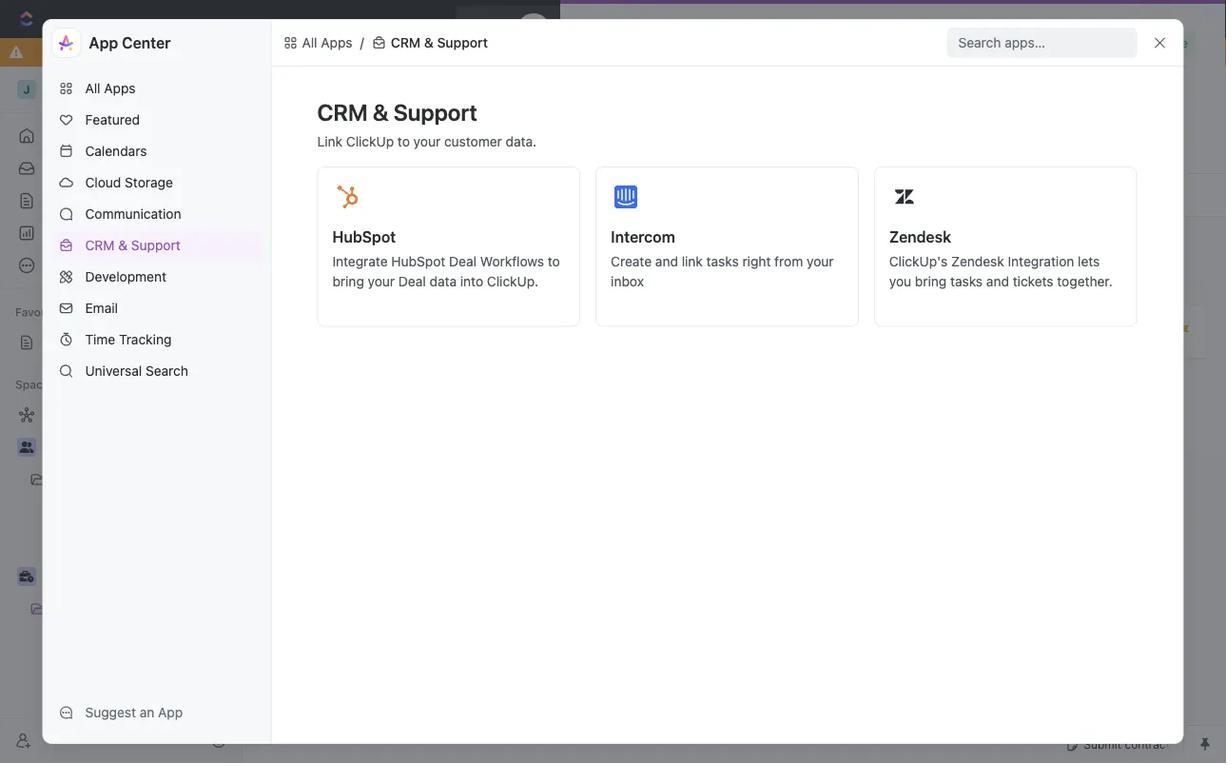 Task type: vqa. For each thing, say whether or not it's contained in the screenshot.
/
yes



Task type: locate. For each thing, give the bounding box(es) containing it.
sidebar.
[[1038, 188, 1081, 202]]

0 vertical spatial apps
[[321, 35, 353, 50]]

2 bring from the left
[[915, 274, 947, 289]]

postsale engagements link down the agency management link
[[57, 594, 198, 624]]

engagements down jeremy
[[787, 312, 855, 325]]

all apps link
[[279, 31, 356, 54], [51, 73, 263, 104]]

apps up featured
[[104, 80, 136, 96]]

all apps
[[302, 35, 353, 50], [85, 80, 136, 96]]

0 horizontal spatial new
[[760, 163, 788, 179]]

1 vertical spatial &
[[373, 99, 389, 126]]

0 vertical spatial crm & support
[[391, 35, 488, 50]]

projects
[[57, 471, 107, 487]]

1 vertical spatial all spaces
[[285, 155, 416, 186]]

crm inside crm & support link clickup to your customer data.
[[317, 99, 368, 126]]

0 horizontal spatial postsale
[[57, 601, 111, 617]]

zendesk up been
[[952, 254, 1005, 269]]

and
[[655, 254, 678, 269], [987, 274, 1009, 289]]

user group image
[[902, 240, 916, 251]]

1 vertical spatial zendesk
[[952, 254, 1005, 269]]

bring inside zendesk clickup's zendesk integration lets you bring tasks and tickets together.
[[915, 274, 947, 289]]

1 vertical spatial postsale engagements link
[[57, 594, 198, 624]]

crm & support right lqhim image
[[391, 35, 488, 50]]

0 horizontal spatial agency
[[46, 568, 92, 584]]

2 vertical spatial &
[[118, 237, 128, 253]]

link
[[682, 254, 703, 269]]

featured link
[[51, 105, 263, 135]]

you right do in the top of the page
[[433, 44, 455, 60]]

0 vertical spatial space
[[791, 163, 830, 179]]

Search apps… field
[[959, 31, 1130, 54]]

all right lqhim icon
[[302, 35, 317, 50]]

1 vertical spatial you
[[889, 274, 912, 289]]

all down link
[[285, 155, 318, 186]]

1 vertical spatial new
[[760, 163, 788, 179]]

to inside hubspot integrate hubspot deal workflows to bring your deal data into clickup.
[[548, 254, 560, 269]]

0 vertical spatial management
[[982, 275, 1064, 291]]

incoming closed-won deals
[[872, 312, 1012, 325]]

in
[[978, 188, 987, 202]]

bring down integrate
[[333, 274, 364, 289]]

1 vertical spatial team
[[46, 439, 79, 455]]

1 horizontal spatial apps
[[321, 35, 353, 50]]

favorites button
[[8, 301, 84, 323]]

deal up "into"
[[449, 254, 477, 269]]

2 horizontal spatial space
[[969, 237, 1008, 253]]

1 bring from the left
[[333, 274, 364, 289]]

1 horizontal spatial agency
[[931, 275, 979, 291]]

hubspot integrate hubspot deal workflows to bring your deal data into clickup.
[[333, 227, 560, 289]]

tasks right have
[[951, 274, 983, 289]]

all apps left /
[[302, 35, 353, 50]]

your left the customer
[[414, 133, 441, 149]]

closed-
[[920, 312, 960, 325]]

0 horizontal spatial team space
[[46, 439, 121, 455]]

new inside button
[[760, 163, 788, 179]]

your inside hubspot integrate hubspot deal workflows to bring your deal data into clickup.
[[368, 274, 395, 289]]

to right workflows
[[548, 254, 560, 269]]

1 horizontal spatial postsale
[[741, 312, 784, 325]]

enable
[[509, 44, 551, 60]]

center
[[122, 34, 171, 52]]

all spaces down clickup
[[285, 155, 416, 186]]

inbox
[[46, 160, 79, 176]]

all spaces
[[281, 81, 345, 97], [285, 155, 416, 186]]

agency
[[931, 275, 979, 291], [46, 568, 92, 584]]

and inside intercom create and link tasks right from your inbox
[[655, 254, 678, 269]]

0 horizontal spatial crm & support
[[85, 237, 181, 253]]

1 horizontal spatial &
[[373, 99, 389, 126]]

&
[[424, 35, 434, 50], [373, 99, 389, 126], [118, 237, 128, 253]]

spaces down "project"
[[15, 378, 56, 391]]

been
[[974, 276, 1001, 289]]

tree containing team space
[[8, 400, 234, 763]]

crm & support dialog
[[42, 19, 1184, 744]]

clickup's
[[889, 254, 948, 269]]

docs link
[[8, 186, 234, 216]]

to right clickup
[[398, 133, 410, 149]]

1 horizontal spatial and
[[987, 274, 1009, 289]]

1 vertical spatial postsale engagements
[[57, 601, 198, 617]]

support
[[437, 35, 488, 50], [394, 99, 478, 126], [131, 237, 181, 253]]

new
[[958, 11, 986, 27], [760, 163, 788, 179]]

1 vertical spatial deal
[[399, 274, 426, 289]]

1 vertical spatial agency
[[46, 568, 92, 584]]

notes
[[93, 335, 129, 351]]

1 horizontal spatial all apps
[[302, 35, 353, 50]]

lqhim image
[[372, 35, 387, 50]]

engagements down the agency management link
[[114, 601, 198, 617]]

bring down clickup's
[[915, 274, 947, 289]]

clickup
[[346, 133, 394, 149]]

0 horizontal spatial postsale engagements link
[[57, 594, 198, 624]]

your right "in"
[[990, 188, 1014, 202]]

1 vertical spatial all apps
[[85, 80, 136, 96]]

0 horizontal spatial engagements
[[114, 601, 198, 617]]

0 horizontal spatial deal
[[399, 274, 426, 289]]

your inside visible spaces spaces shown in your left sidebar.
[[990, 188, 1014, 202]]

0 vertical spatial new
[[958, 11, 986, 27]]

crm up development
[[85, 237, 115, 253]]

& up clickup
[[373, 99, 389, 126]]

0 horizontal spatial you
[[433, 44, 455, 60]]

you
[[433, 44, 455, 60], [889, 274, 912, 289]]

bring
[[333, 274, 364, 289], [915, 274, 947, 289]]

1 horizontal spatial deal
[[449, 254, 477, 269]]

team up clickup's
[[931, 237, 965, 253]]

0 horizontal spatial tasks
[[707, 254, 739, 269]]

bring inside hubspot integrate hubspot deal workflows to bring your deal data into clickup.
[[333, 274, 364, 289]]

1 vertical spatial apps
[[104, 80, 136, 96]]

your right from
[[807, 254, 834, 269]]

0 horizontal spatial apps
[[104, 80, 136, 96]]

unscheduled
[[579, 239, 662, 255]]

⌘k
[[742, 11, 763, 27]]

1 vertical spatial agency management
[[46, 568, 175, 584]]

0 horizontal spatial bring
[[333, 274, 364, 289]]

all spaces down lqhim icon
[[281, 81, 345, 97]]

1 horizontal spatial management
[[982, 275, 1064, 291]]

& left want
[[424, 35, 434, 50]]

your down integrate
[[368, 274, 395, 289]]

0 horizontal spatial management
[[95, 568, 175, 584]]

1 vertical spatial crm
[[317, 99, 368, 126]]

1 horizontal spatial team
[[931, 237, 965, 253]]

0 vertical spatial team space
[[931, 237, 1008, 253]]

user group image
[[20, 441, 34, 453]]

0 vertical spatial engagements
[[787, 312, 855, 325]]

projects link
[[57, 464, 181, 495]]

space up projects link
[[82, 439, 121, 455]]

new up the 'search apps…' field
[[958, 11, 986, 27]]

support inside 'link'
[[131, 237, 181, 253]]

spaces
[[300, 81, 345, 97], [324, 155, 416, 186], [951, 162, 1007, 182], [897, 188, 937, 202], [15, 378, 56, 391]]

all apps up featured
[[85, 80, 136, 96]]

0 horizontal spatial agency management
[[46, 568, 175, 584]]

agency management up deals
[[931, 275, 1064, 291]]

space up been
[[969, 237, 1008, 253]]

0 horizontal spatial team
[[46, 439, 79, 455]]

all
[[302, 35, 317, 50], [85, 80, 100, 96], [281, 81, 296, 97], [285, 155, 318, 186]]

hubspot up integrate
[[333, 227, 396, 245]]

& up development
[[118, 237, 128, 253]]

new up from
[[760, 163, 788, 179]]

2 horizontal spatial crm
[[391, 35, 421, 50]]

team space link
[[46, 432, 230, 462]]

1 horizontal spatial tasks
[[951, 274, 983, 289]]

hubspot
[[333, 227, 396, 245], [391, 254, 446, 269]]

notifications?
[[609, 44, 694, 60]]

1 horizontal spatial all apps link
[[279, 31, 356, 54]]

1 horizontal spatial new
[[958, 11, 986, 27]]

deal left 'data'
[[399, 274, 426, 289]]

management inside tree
[[95, 568, 175, 584]]

create
[[611, 254, 652, 269]]

scheduled
[[1004, 276, 1060, 289]]

0 horizontal spatial all apps
[[85, 80, 136, 96]]

zendesk up clickup's
[[889, 227, 952, 245]]

project
[[46, 335, 89, 351]]

crm up link
[[317, 99, 368, 126]]

space
[[791, 163, 830, 179], [969, 237, 1008, 253], [82, 439, 121, 455]]

0 horizontal spatial crm
[[85, 237, 115, 253]]

2 vertical spatial support
[[131, 237, 181, 253]]

1 horizontal spatial postsale engagements link
[[741, 312, 855, 325]]

miller
[[868, 276, 898, 289]]

you down clickup's
[[889, 274, 912, 289]]

storage
[[125, 175, 173, 190]]

space inside button
[[791, 163, 830, 179]]

1 horizontal spatial you
[[889, 274, 912, 289]]

0 vertical spatial postsale engagements
[[741, 312, 855, 325]]

apps for top all apps link
[[321, 35, 353, 50]]

intercom
[[611, 227, 675, 245]]

postsale engagements inside tree
[[57, 601, 198, 617]]

1 horizontal spatial engagements
[[787, 312, 855, 325]]

1 horizontal spatial space
[[791, 163, 830, 179]]

1 vertical spatial all apps link
[[51, 73, 263, 104]]

new space
[[760, 163, 830, 179]]

1 vertical spatial postsale
[[57, 601, 111, 617]]

crm & support down communication on the left top
[[85, 237, 181, 253]]

agency management link
[[46, 561, 230, 592]]

agency right business time image
[[46, 568, 92, 584]]

1 horizontal spatial bring
[[915, 274, 947, 289]]

agency inside sidebar navigation
[[46, 568, 92, 584]]

postsale engagements
[[741, 312, 855, 325], [57, 601, 198, 617]]

engagements inside postsale engagements link
[[114, 601, 198, 617]]

space up from
[[791, 163, 830, 179]]

2 vertical spatial space
[[82, 439, 121, 455]]

1 vertical spatial engagements
[[114, 601, 198, 617]]

1 horizontal spatial crm
[[317, 99, 368, 126]]

team right user group image
[[46, 439, 79, 455]]

do
[[412, 44, 429, 60]]

support right do in the top of the page
[[437, 35, 488, 50]]

agency management
[[931, 275, 1064, 291], [46, 568, 175, 584]]

0 horizontal spatial space
[[82, 439, 121, 455]]

not
[[954, 276, 971, 289]]

support up the customer
[[394, 99, 478, 126]]

1 horizontal spatial app
[[158, 705, 183, 720]]

app left center
[[89, 34, 118, 52]]

tasks up tasks
[[707, 254, 739, 269]]

tasks inside intercom create and link tasks right from your inbox
[[707, 254, 739, 269]]

tree
[[8, 400, 234, 763]]

management
[[982, 275, 1064, 291], [95, 568, 175, 584]]

calendars
[[85, 143, 147, 159]]

you inside zendesk clickup's zendesk integration lets you bring tasks and tickets together.
[[889, 274, 912, 289]]

zendesk
[[889, 227, 952, 245], [952, 254, 1005, 269]]

app right an
[[158, 705, 183, 720]]

agency management inside tree
[[46, 568, 175, 584]]

link
[[317, 133, 343, 149]]

apps for leftmost all apps link
[[104, 80, 136, 96]]

0 vertical spatial all apps
[[302, 35, 353, 50]]

all up featured
[[85, 80, 100, 96]]

team space up not
[[931, 237, 1008, 253]]

0 horizontal spatial &
[[118, 237, 128, 253]]

support down the communication link at the top left
[[131, 237, 181, 253]]

team space
[[931, 237, 1008, 253], [46, 439, 121, 455]]

visible spaces spaces shown in your left sidebar.
[[897, 162, 1081, 202]]

postsale engagements down assigned
[[741, 312, 855, 325]]

all down lqhim icon
[[281, 81, 296, 97]]

0 vertical spatial app
[[89, 34, 118, 52]]

1 vertical spatial team space
[[46, 439, 121, 455]]

suggest an app button
[[51, 697, 263, 728]]

1 vertical spatial app
[[158, 705, 183, 720]]

sidebar navigation
[[0, 67, 243, 763]]

all apps link left /
[[279, 31, 356, 54]]

1 vertical spatial crm & support
[[85, 237, 181, 253]]

apps left /
[[321, 35, 353, 50]]

2 vertical spatial crm
[[85, 237, 115, 253]]

team space up projects
[[46, 439, 121, 455]]

1 horizontal spatial agency management
[[931, 275, 1064, 291]]

apps
[[321, 35, 353, 50], [104, 80, 136, 96]]

and inside zendesk clickup's zendesk integration lets you bring tasks and tickets together.
[[987, 274, 1009, 289]]

time tracking
[[85, 332, 172, 347]]

0 horizontal spatial and
[[655, 254, 678, 269]]

all apps link up 'featured' link
[[51, 73, 263, 104]]

agency management right business time image
[[46, 568, 175, 584]]

space inside tree
[[82, 439, 121, 455]]

your inside intercom create and link tasks right from your inbox
[[807, 254, 834, 269]]

and left the link
[[655, 254, 678, 269]]

to left jeremy
[[812, 276, 822, 289]]

postsale engagements link down assigned
[[741, 312, 855, 325]]

cloud
[[85, 175, 121, 190]]

hubspot up 'data'
[[391, 254, 446, 269]]

agency up incoming closed-won deals
[[931, 275, 979, 291]]

new space button
[[732, 156, 841, 186]]

postsale engagements down the agency management link
[[57, 601, 198, 617]]

postsale
[[741, 312, 784, 325], [57, 601, 111, 617]]

team space inside team space link
[[46, 439, 121, 455]]

shown
[[940, 188, 975, 202]]

business time image
[[902, 278, 916, 289]]

postsale down tasks
[[741, 312, 784, 325]]

0 vertical spatial and
[[655, 254, 678, 269]]

1 vertical spatial and
[[987, 274, 1009, 289]]

to
[[493, 44, 506, 60], [398, 133, 410, 149], [548, 254, 560, 269], [812, 276, 822, 289]]

to right want
[[493, 44, 506, 60]]

team
[[931, 237, 965, 253], [46, 439, 79, 455]]

1 vertical spatial support
[[394, 99, 478, 126]]

visible
[[897, 162, 948, 182]]

1 vertical spatial management
[[95, 568, 175, 584]]

0 vertical spatial agency
[[931, 275, 979, 291]]

crm right lqhim image
[[391, 35, 421, 50]]

0 vertical spatial tasks
[[707, 254, 739, 269]]

and left tickets
[[987, 274, 1009, 289]]

1 vertical spatial tasks
[[951, 274, 983, 289]]

new inside button
[[958, 11, 986, 27]]

postsale down the agency management link
[[57, 601, 111, 617]]



Task type: describe. For each thing, give the bounding box(es) containing it.
online
[[1153, 36, 1188, 49]]

tree inside sidebar navigation
[[8, 400, 234, 763]]

featured
[[85, 112, 140, 127]]

data.
[[506, 133, 537, 149]]

communication
[[85, 206, 181, 222]]

1 vertical spatial space
[[969, 237, 1008, 253]]

have
[[925, 276, 951, 289]]

app center
[[89, 34, 171, 52]]

customer
[[444, 133, 502, 149]]

0 vertical spatial agency management
[[931, 275, 1064, 291]]

incoming
[[872, 312, 917, 325]]

0 vertical spatial all spaces
[[281, 81, 345, 97]]

home
[[46, 128, 82, 144]]

email link
[[51, 293, 263, 323]]

upgrade link
[[833, 6, 924, 32]]

left
[[1017, 188, 1035, 202]]

crm inside 'link'
[[85, 237, 115, 253]]

upgrade
[[860, 11, 914, 27]]

that
[[901, 276, 922, 289]]

spaces down clickup
[[324, 155, 416, 186]]

1 vertical spatial hubspot
[[391, 254, 446, 269]]

data
[[430, 274, 457, 289]]

spaces inside sidebar navigation
[[15, 378, 56, 391]]

spaces down the visible
[[897, 188, 937, 202]]

want
[[459, 44, 489, 60]]

1 horizontal spatial crm & support
[[391, 35, 488, 50]]

an
[[140, 705, 154, 720]]

tracking
[[119, 332, 172, 347]]

0 vertical spatial you
[[433, 44, 455, 60]]

spaces up link
[[300, 81, 345, 97]]

time
[[85, 332, 115, 347]]

suggest an app
[[85, 705, 183, 720]]

0 vertical spatial postsale
[[741, 312, 784, 325]]

0 vertical spatial &
[[424, 35, 434, 50]]

universal
[[85, 363, 142, 379]]

crm & support link
[[51, 230, 263, 261]]

universal search
[[85, 363, 188, 379]]

app inside "button"
[[158, 705, 183, 720]]

0 vertical spatial team
[[931, 237, 965, 253]]

0 vertical spatial deal
[[449, 254, 477, 269]]

tasks
[[727, 276, 757, 289]]

support inside crm & support link clickup to your customer data.
[[394, 99, 478, 126]]

universal search link
[[51, 356, 263, 386]]

your inside crm & support link clickup to your customer data.
[[414, 133, 441, 149]]

1 horizontal spatial team space
[[931, 237, 1008, 253]]

project notes
[[46, 335, 129, 351]]

& inside 'link'
[[118, 237, 128, 253]]

dashboards link
[[8, 218, 234, 248]]

jeremy
[[826, 276, 865, 289]]

lqhim image
[[283, 35, 298, 50]]

new for new space
[[760, 163, 788, 179]]

favorites
[[15, 305, 65, 319]]

all apps for leftmost all apps link
[[85, 80, 136, 96]]

search
[[146, 363, 188, 379]]

0 vertical spatial zendesk
[[889, 227, 952, 245]]

incoming closed-won deals link
[[872, 312, 1012, 325]]

0 vertical spatial support
[[437, 35, 488, 50]]

team inside tree
[[46, 439, 79, 455]]

jm
[[606, 44, 637, 70]]

development link
[[51, 262, 263, 292]]

0 vertical spatial all apps link
[[279, 31, 356, 54]]

0 vertical spatial postsale engagements link
[[741, 312, 855, 325]]

calendars link
[[51, 136, 263, 167]]

tasks inside zendesk clickup's zendesk integration lets you bring tasks and tickets together.
[[951, 274, 983, 289]]

lets
[[1078, 254, 1100, 269]]

cloud storage link
[[51, 167, 263, 198]]

intercom create and link tasks right from your inbox
[[611, 227, 834, 289]]

1 horizontal spatial postsale engagements
[[741, 312, 855, 325]]

assigned
[[760, 276, 808, 289]]

right
[[743, 254, 771, 269]]

0 vertical spatial crm
[[391, 35, 421, 50]]

dashboards
[[46, 225, 120, 241]]

spaces up "in"
[[951, 162, 1007, 182]]

postsale inside tree
[[57, 601, 111, 617]]

integration
[[1008, 254, 1075, 269]]

0 horizontal spatial app
[[89, 34, 118, 52]]

/
[[360, 35, 364, 50]]

home link
[[8, 121, 234, 151]]

tickets
[[1013, 274, 1054, 289]]

0 vertical spatial hubspot
[[333, 227, 396, 245]]

suggest
[[85, 705, 136, 720]]

bring for hubspot
[[333, 274, 364, 289]]

business time image
[[20, 571, 34, 582]]

new button
[[931, 4, 997, 34]]

cloud storage
[[85, 175, 173, 190]]

clickup.
[[487, 274, 539, 289]]

to inside crm & support link clickup to your customer data.
[[398, 133, 410, 149]]

development
[[85, 269, 166, 284]]

crm & support link clickup to your customer data.
[[317, 99, 537, 149]]

browser
[[555, 44, 606, 60]]

integrate
[[333, 254, 388, 269]]

tasks assigned to jeremy miller that have not been scheduled
[[727, 276, 1060, 289]]

together.
[[1057, 274, 1113, 289]]

inbox
[[611, 274, 644, 289]]

crm & support inside 'link'
[[85, 237, 181, 253]]

docs
[[46, 193, 77, 208]]

& inside crm & support link clickup to your customer data.
[[373, 99, 389, 126]]

search...
[[598, 11, 652, 27]]

new for new
[[958, 11, 986, 27]]

bring for zendesk
[[915, 274, 947, 289]]

all apps for top all apps link
[[302, 35, 353, 50]]

email
[[85, 300, 118, 316]]

inbox link
[[8, 153, 234, 184]]

project notes link
[[8, 327, 234, 358]]

0 horizontal spatial all apps link
[[51, 73, 263, 104]]

workflows
[[480, 254, 544, 269]]

do you want to enable browser notifications?
[[412, 44, 698, 60]]

time tracking link
[[51, 324, 263, 355]]



